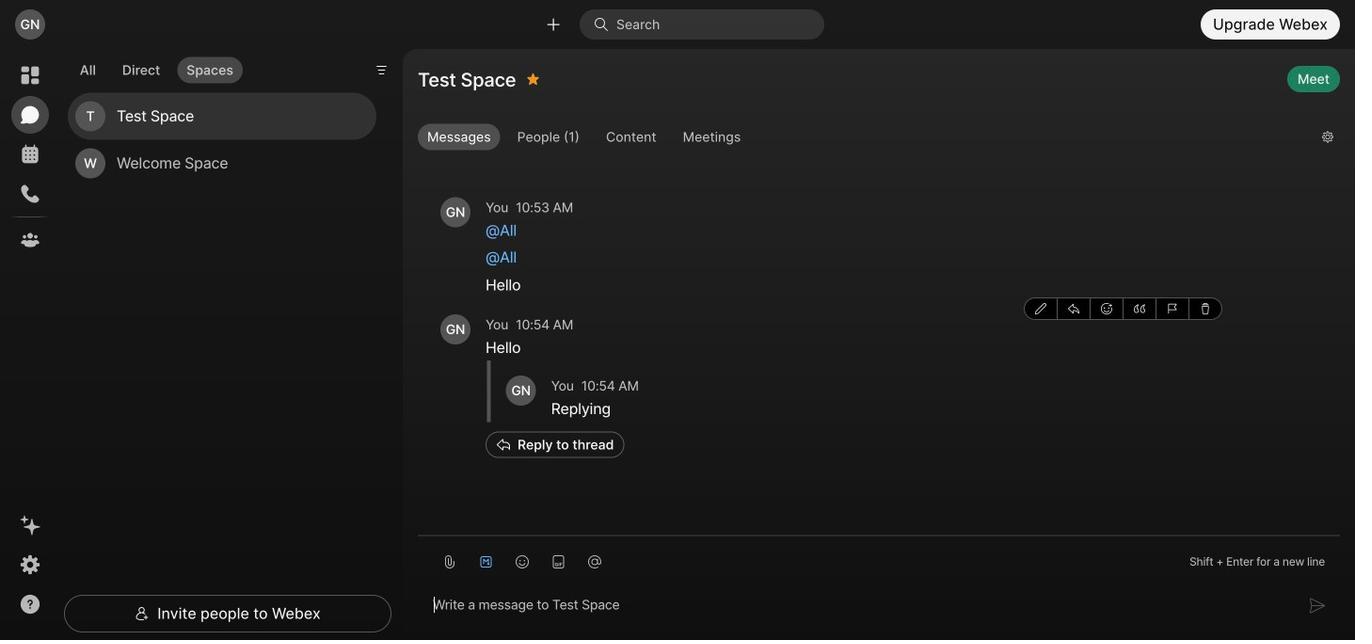 Task type: describe. For each thing, give the bounding box(es) containing it.
flag for follow-up image
[[1167, 303, 1178, 314]]

0 vertical spatial group
[[418, 124, 1307, 154]]

test space list item
[[68, 93, 376, 140]]

quote message image
[[1134, 303, 1145, 314]]

messages list
[[418, 144, 1340, 498]]

edit message image
[[1035, 303, 1047, 314]]

welcome space list item
[[68, 140, 376, 187]]

webex tab list
[[11, 56, 49, 259]]



Task type: locate. For each thing, give the bounding box(es) containing it.
group
[[418, 124, 1307, 154], [1024, 297, 1223, 320]]

message composer toolbar element
[[418, 536, 1340, 580]]

reply to thread image
[[1068, 303, 1080, 314]]

group inside "messages" list
[[1024, 297, 1223, 320]]

navigation
[[0, 49, 60, 640]]

add reaction image
[[1101, 303, 1112, 314]]

tab list
[[66, 45, 247, 89]]

delete message image
[[1200, 303, 1211, 314]]

1 vertical spatial group
[[1024, 297, 1223, 320]]



Task type: vqa. For each thing, say whether or not it's contained in the screenshot.
the cancel_16 icon
no



